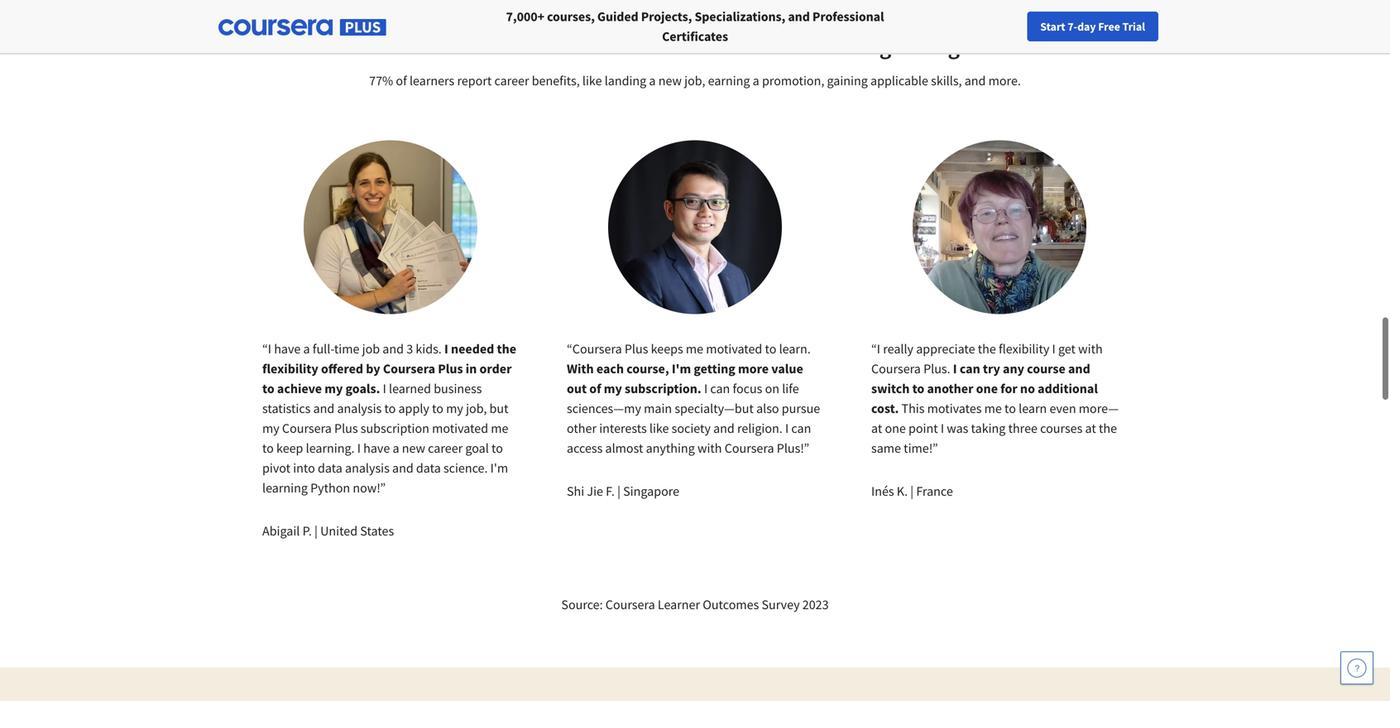 Task type: describe. For each thing, give the bounding box(es) containing it.
offered
[[321, 361, 363, 377]]

f.
[[606, 483, 615, 500]]

1 horizontal spatial learners
[[711, 31, 792, 60]]

motivated inside coursera plus keeps me motivated to learn. with each course, i'm getting more value out of my subscription.
[[706, 341, 763, 357]]

try
[[983, 361, 1001, 377]]

i have a full-time job and 3 kids.
[[268, 341, 445, 357]]

benefits,
[[532, 72, 580, 89]]

coursera inside i learned business statistics and analysis to apply to my job, but my coursera plus subscription motivated me to keep learning. i have a new career goal to pivot into data analysis and data science. i'm learning python now!
[[282, 420, 332, 437]]

learner
[[658, 596, 700, 613]]

7,000+ courses, guided projects, specializations, and professional certificates
[[506, 8, 885, 45]]

3
[[407, 341, 413, 357]]

jie
[[587, 483, 603, 500]]

but
[[490, 400, 509, 417]]

1 vertical spatial analysis
[[345, 460, 390, 476]]

interests
[[600, 420, 647, 437]]

i inside this motivates me to learn even more— at one point i was taking three courses at the same time!
[[941, 420, 945, 437]]

1 data from the left
[[318, 460, 343, 476]]

i left full-
[[268, 341, 272, 357]]

keeps
[[651, 341, 684, 357]]

achieving
[[797, 31, 892, 60]]

and inside i can focus on life sciences—my main specialty—but also pursue other interests like society and religion. i can access almost anything with coursera plus!
[[714, 420, 735, 437]]

career
[[1110, 19, 1142, 34]]

a right earning
[[753, 72, 760, 89]]

flexibility inside the i needed the flexibility offered by coursera plus in order to achieve my goals.
[[262, 361, 319, 377]]

| for i learned business statistics and analysis to apply to my job, but my coursera plus subscription motivated me to keep learning. i have a new career goal to pivot into data analysis and data science. i'm learning python now!
[[315, 523, 318, 539]]

no
[[1021, 380, 1036, 397]]

trial
[[1123, 19, 1146, 34]]

new inside i learned business statistics and analysis to apply to my job, but my coursera plus subscription motivated me to keep learning. i have a new career goal to pivot into data analysis and data science. i'm learning python now!
[[402, 440, 426, 457]]

coursera inside coursera plus keeps me motivated to learn. with each course, i'm getting more value out of my subscription.
[[573, 341, 622, 357]]

course
[[1028, 361, 1066, 377]]

i learned business statistics and analysis to apply to my job, but my coursera plus subscription motivated me to keep learning. i have a new career goal to pivot into data analysis and data science. i'm learning python now!
[[262, 380, 509, 496]]

0 horizontal spatial have
[[274, 341, 301, 357]]

i can focus on life sciences—my main specialty—but also pursue other interests like society and religion. i can access almost anything with coursera plus!
[[567, 380, 821, 457]]

getting
[[694, 361, 736, 377]]

i really appreciate the flexibility i get with coursera plus.
[[872, 341, 1103, 377]]

to up pivot
[[262, 440, 274, 457]]

cost.
[[872, 400, 899, 417]]

i up plus!
[[786, 420, 789, 437]]

i left really
[[877, 341, 881, 357]]

77%
[[369, 72, 393, 89]]

can for try
[[960, 361, 981, 377]]

day
[[1078, 19, 1097, 34]]

of inside coursera plus keeps me motivated to learn. with each course, i'm getting more value out of my subscription.
[[590, 380, 602, 397]]

a inside i learned business statistics and analysis to apply to my job, but my coursera plus subscription motivated me to keep learning. i have a new career goal to pivot into data analysis and data science. i'm learning python now!
[[393, 440, 399, 457]]

coursera inside the i needed the flexibility offered by coursera plus in order to achieve my goals.
[[383, 361, 436, 377]]

a right landing
[[649, 72, 656, 89]]

1 vertical spatial of
[[396, 72, 407, 89]]

shi
[[567, 483, 585, 500]]

abigail p. | united states
[[262, 523, 394, 539]]

0 vertical spatial new
[[659, 72, 682, 89]]

my down business on the bottom
[[446, 400, 464, 417]]

switch
[[872, 380, 910, 397]]

other
[[567, 420, 597, 437]]

your
[[1062, 19, 1084, 34]]

goals.
[[346, 380, 380, 397]]

outcomes
[[703, 596, 759, 613]]

to inside this motivates me to learn even more— at one point i was taking three courses at the same time!
[[1005, 400, 1017, 417]]

1 horizontal spatial |
[[618, 483, 621, 500]]

applicable
[[871, 72, 929, 89]]

another
[[928, 380, 974, 397]]

i up 'specialty—but'
[[704, 380, 708, 397]]

7,000+
[[506, 8, 545, 25]]

77% of learners report career benefits, like landing a new job, earning a promotion, gaining applicable skills, and more.
[[369, 72, 1022, 89]]

learning
[[262, 480, 308, 496]]

1 at from the left
[[872, 420, 883, 437]]

me inside this motivates me to learn even more— at one point i was taking three courses at the same time!
[[985, 400, 1002, 417]]

goals
[[948, 31, 1000, 60]]

2 data from the left
[[416, 460, 441, 476]]

to inside the i needed the flexibility offered by coursera plus in order to achieve my goals.
[[262, 380, 275, 397]]

gaining
[[827, 72, 868, 89]]

0 vertical spatial analysis
[[337, 400, 382, 417]]

python
[[311, 480, 350, 496]]

sciences—my
[[567, 400, 642, 417]]

and down "subscription"
[[392, 460, 414, 476]]

religion.
[[738, 420, 783, 437]]

find
[[1038, 19, 1059, 34]]

i right learning.
[[357, 440, 361, 457]]

survey
[[762, 596, 800, 613]]

to right goal
[[492, 440, 503, 457]]

this motivates me to learn even more— at one point i was taking three courses at the same time!
[[872, 400, 1119, 457]]

really
[[884, 341, 914, 357]]

learn.
[[780, 341, 811, 357]]

science.
[[444, 460, 488, 476]]

job
[[362, 341, 380, 357]]

with
[[567, 361, 594, 377]]

point
[[909, 420, 939, 437]]

plus!
[[777, 440, 804, 457]]

0 vertical spatial like
[[583, 72, 602, 89]]

with inside i really appreciate the flexibility i get with coursera plus.
[[1079, 341, 1103, 357]]

have inside i learned business statistics and analysis to apply to my job, but my coursera plus subscription motivated me to keep learning. i have a new career goal to pivot into data analysis and data science. i'm learning python now!
[[364, 440, 390, 457]]

singapore
[[624, 483, 680, 500]]

i right goals.
[[383, 380, 386, 397]]

appreciate
[[917, 341, 976, 357]]

also
[[757, 400, 780, 417]]

course,
[[627, 361, 669, 377]]

learner image abigail p. image
[[304, 140, 478, 314]]

find your new career
[[1038, 19, 1142, 34]]

subscription.
[[625, 380, 702, 397]]

this
[[902, 400, 925, 417]]

learner image inés k. image
[[913, 140, 1087, 314]]

projects,
[[641, 8, 692, 25]]

i left get
[[1053, 341, 1056, 357]]

report
[[457, 72, 492, 89]]

i'm inside coursera plus keeps me motivated to learn. with each course, i'm getting more value out of my subscription.
[[672, 361, 691, 377]]

business
[[434, 380, 482, 397]]

in
[[466, 361, 477, 377]]

learn
[[1019, 400, 1048, 417]]

my inside coursera plus keeps me motivated to learn. with each course, i'm getting more value out of my subscription.
[[604, 380, 622, 397]]

a left full-
[[303, 341, 310, 357]]

and left 3
[[383, 341, 404, 357]]

goal
[[466, 440, 489, 457]]

life
[[783, 380, 799, 397]]

and inside 7,000+ courses, guided projects, specializations, and professional certificates
[[788, 8, 810, 25]]

landing
[[605, 72, 647, 89]]

main
[[644, 400, 672, 417]]

0 vertical spatial career
[[495, 72, 529, 89]]

into
[[293, 460, 315, 476]]

the inside i really appreciate the flexibility i get with coursera plus.
[[978, 341, 997, 357]]

almost
[[606, 440, 644, 457]]

shi jie f. | singapore
[[567, 483, 680, 500]]

free
[[1099, 19, 1121, 34]]

coursera plus image
[[219, 19, 387, 36]]

plus.
[[924, 361, 951, 377]]

apply
[[399, 400, 430, 417]]

three
[[1009, 420, 1038, 437]]

start 7-day free trial button
[[1028, 12, 1159, 41]]

coursera inside i really appreciate the flexibility i get with coursera plus.
[[872, 361, 921, 377]]

one inside "i can try any course and switch to another one for no additional cost."
[[977, 380, 998, 397]]

can for focus
[[711, 380, 730, 397]]



Task type: locate. For each thing, give the bounding box(es) containing it.
1 vertical spatial motivated
[[432, 420, 489, 437]]

a down "subscription"
[[393, 440, 399, 457]]

1 horizontal spatial i'm
[[672, 361, 691, 377]]

0 horizontal spatial at
[[872, 420, 883, 437]]

get
[[1059, 341, 1076, 357]]

my inside the i needed the flexibility offered by coursera plus in order to achieve my goals.
[[325, 380, 343, 397]]

1 vertical spatial i'm
[[491, 460, 508, 476]]

with inside i can focus on life sciences—my main specialty—but also pursue other interests like society and religion. i can access almost anything with coursera plus!
[[698, 440, 722, 457]]

1 vertical spatial with
[[698, 440, 722, 457]]

to right the apply
[[432, 400, 444, 417]]

now!
[[353, 480, 380, 496]]

and right 'skills,'
[[965, 72, 986, 89]]

1 horizontal spatial data
[[416, 460, 441, 476]]

1 vertical spatial flexibility
[[262, 361, 319, 377]]

join thousands of coursera plus learners achieving their goals
[[391, 31, 1000, 60]]

| for this motivates me to learn even more— at one point i was taking three courses at the same time!
[[911, 483, 914, 500]]

the inside the i needed the flexibility offered by coursera plus in order to achieve my goals.
[[497, 341, 517, 357]]

coursera right 'source:'
[[606, 596, 655, 613]]

| right f.
[[618, 483, 621, 500]]

1 vertical spatial learners
[[410, 72, 455, 89]]

2 horizontal spatial of
[[590, 380, 602, 397]]

coursera down really
[[872, 361, 921, 377]]

a
[[649, 72, 656, 89], [753, 72, 760, 89], [303, 341, 310, 357], [393, 440, 399, 457]]

1 horizontal spatial the
[[978, 341, 997, 357]]

data left science.
[[416, 460, 441, 476]]

can down the getting at the bottom of page
[[711, 380, 730, 397]]

1 vertical spatial have
[[364, 440, 390, 457]]

0 horizontal spatial motivated
[[432, 420, 489, 437]]

like down main
[[650, 420, 669, 437]]

1 vertical spatial one
[[885, 420, 906, 437]]

plus inside the i needed the flexibility offered by coursera plus in order to achieve my goals.
[[438, 361, 463, 377]]

2 vertical spatial of
[[590, 380, 602, 397]]

coursera plus keeps me motivated to learn. with each course, i'm getting more value out of my subscription.
[[567, 341, 811, 397]]

skills,
[[931, 72, 962, 89]]

p.
[[303, 523, 312, 539]]

0 vertical spatial have
[[274, 341, 301, 357]]

me inside i learned business statistics and analysis to apply to my job, but my coursera plus subscription motivated me to keep learning. i have a new career goal to pivot into data analysis and data science. i'm learning python now!
[[491, 420, 509, 437]]

statistics
[[262, 400, 311, 417]]

have
[[274, 341, 301, 357], [364, 440, 390, 457]]

by
[[366, 361, 381, 377]]

1 vertical spatial career
[[428, 440, 463, 457]]

the down more—
[[1099, 420, 1118, 437]]

i needed the flexibility offered by coursera plus in order to achieve my goals.
[[262, 341, 517, 397]]

0 horizontal spatial career
[[428, 440, 463, 457]]

7-
[[1068, 19, 1078, 34]]

learners down join
[[410, 72, 455, 89]]

of down courses, on the top left of the page
[[547, 31, 567, 60]]

taking
[[972, 420, 1006, 437]]

flexibility up any
[[999, 341, 1050, 357]]

with down society
[[698, 440, 722, 457]]

0 vertical spatial with
[[1079, 341, 1103, 357]]

at down cost. at the right of page
[[872, 420, 883, 437]]

job, left earning
[[685, 72, 706, 89]]

career up science.
[[428, 440, 463, 457]]

to left learn.
[[765, 341, 777, 357]]

1 vertical spatial job,
[[466, 400, 487, 417]]

learning.
[[306, 440, 355, 457]]

plus left "in"
[[438, 361, 463, 377]]

and down achieve
[[313, 400, 335, 417]]

plus inside coursera plus keeps me motivated to learn. with each course, i'm getting more value out of my subscription.
[[625, 341, 649, 357]]

me inside coursera plus keeps me motivated to learn. with each course, i'm getting more value out of my subscription.
[[686, 341, 704, 357]]

data
[[318, 460, 343, 476], [416, 460, 441, 476]]

states
[[360, 523, 394, 539]]

0 horizontal spatial with
[[698, 440, 722, 457]]

to
[[765, 341, 777, 357], [262, 380, 275, 397], [913, 380, 925, 397], [385, 400, 396, 417], [432, 400, 444, 417], [1005, 400, 1017, 417], [262, 440, 274, 457], [492, 440, 503, 457]]

1 horizontal spatial flexibility
[[999, 341, 1050, 357]]

motivated up more
[[706, 341, 763, 357]]

coursera up keep
[[282, 420, 332, 437]]

0 horizontal spatial of
[[396, 72, 407, 89]]

the up try
[[978, 341, 997, 357]]

coursera
[[571, 31, 660, 60], [573, 341, 622, 357], [383, 361, 436, 377], [872, 361, 921, 377], [282, 420, 332, 437], [725, 440, 775, 457], [606, 596, 655, 613]]

2 horizontal spatial me
[[985, 400, 1002, 417]]

subscription
[[361, 420, 430, 437]]

of right out
[[590, 380, 602, 397]]

find your new career link
[[1030, 17, 1150, 37]]

can inside "i can try any course and switch to another one for no additional cost."
[[960, 361, 981, 377]]

i'm
[[672, 361, 691, 377], [491, 460, 508, 476]]

job, left but
[[466, 400, 487, 417]]

me
[[686, 341, 704, 357], [985, 400, 1002, 417], [491, 420, 509, 437]]

pivot
[[262, 460, 291, 476]]

more—
[[1079, 400, 1119, 417]]

out
[[567, 380, 587, 397]]

and down 'specialty—but'
[[714, 420, 735, 437]]

coursera down religion.
[[725, 440, 775, 457]]

i can try any course and switch to another one for no additional cost.
[[872, 361, 1099, 417]]

and left professional
[[788, 8, 810, 25]]

courses,
[[547, 8, 595, 25]]

and inside "i can try any course and switch to another one for no additional cost."
[[1069, 361, 1091, 377]]

me up 'taking' on the right
[[985, 400, 1002, 417]]

1 horizontal spatial one
[[977, 380, 998, 397]]

one down try
[[977, 380, 998, 397]]

inés
[[872, 483, 895, 500]]

united
[[320, 523, 358, 539]]

i inside the i needed the flexibility offered by coursera plus in order to achieve my goals.
[[445, 341, 449, 357]]

1 horizontal spatial of
[[547, 31, 567, 60]]

pursue
[[782, 400, 821, 417]]

i'm down keeps
[[672, 361, 691, 377]]

data down learning.
[[318, 460, 343, 476]]

job, for but
[[466, 400, 487, 417]]

i right plus.
[[954, 361, 958, 377]]

0 vertical spatial flexibility
[[999, 341, 1050, 357]]

flexibility up achieve
[[262, 361, 319, 377]]

0 vertical spatial job,
[[685, 72, 706, 89]]

1 horizontal spatial at
[[1086, 420, 1097, 437]]

0 horizontal spatial |
[[315, 523, 318, 539]]

specialty—but
[[675, 400, 754, 417]]

career inside i learned business statistics and analysis to apply to my job, but my coursera plus subscription motivated me to keep learning. i have a new career goal to pivot into data analysis and data science. i'm learning python now!
[[428, 440, 463, 457]]

0 horizontal spatial me
[[491, 420, 509, 437]]

i left was at the bottom of page
[[941, 420, 945, 437]]

0 horizontal spatial learners
[[410, 72, 455, 89]]

guided
[[598, 8, 639, 25]]

keep
[[277, 440, 303, 457]]

analysis up now!
[[345, 460, 390, 476]]

certificates
[[662, 28, 728, 45]]

1 horizontal spatial career
[[495, 72, 529, 89]]

earning
[[708, 72, 750, 89]]

start 7-day free trial
[[1041, 19, 1146, 34]]

value
[[772, 361, 804, 377]]

0 horizontal spatial like
[[583, 72, 602, 89]]

1 vertical spatial new
[[402, 440, 426, 457]]

plus up learning.
[[334, 420, 358, 437]]

0 vertical spatial learners
[[711, 31, 792, 60]]

0 horizontal spatial can
[[711, 380, 730, 397]]

needed
[[451, 341, 495, 357]]

2 horizontal spatial the
[[1099, 420, 1118, 437]]

inés k. | france
[[872, 483, 954, 500]]

anything
[[646, 440, 695, 457]]

analysis down goals.
[[337, 400, 382, 417]]

motivated inside i learned business statistics and analysis to apply to my job, but my coursera plus subscription motivated me to keep learning. i have a new career goal to pivot into data analysis and data science. i'm learning python now!
[[432, 420, 489, 437]]

None search field
[[228, 10, 625, 43]]

one inside this motivates me to learn even more— at one point i was taking three courses at the same time!
[[885, 420, 906, 437]]

start
[[1041, 19, 1066, 34]]

new
[[659, 72, 682, 89], [402, 440, 426, 457]]

0 horizontal spatial the
[[497, 341, 517, 357]]

to down 'for'
[[1005, 400, 1017, 417]]

my down 'statistics' at the left bottom
[[262, 420, 280, 437]]

any
[[1003, 361, 1025, 377]]

1 vertical spatial can
[[711, 380, 730, 397]]

coursera inside i can focus on life sciences—my main specialty—but also pursue other interests like society and religion. i can access almost anything with coursera plus!
[[725, 440, 775, 457]]

1 vertical spatial me
[[985, 400, 1002, 417]]

0 vertical spatial one
[[977, 380, 998, 397]]

and up additional
[[1069, 361, 1091, 377]]

learner image shi jie f. image
[[609, 140, 782, 314]]

like inside i can focus on life sciences—my main specialty—but also pursue other interests like society and religion. i can access almost anything with coursera plus!
[[650, 420, 669, 437]]

0 vertical spatial motivated
[[706, 341, 763, 357]]

1 vertical spatial like
[[650, 420, 669, 437]]

was
[[947, 420, 969, 437]]

2023
[[803, 596, 829, 613]]

the
[[497, 341, 517, 357], [978, 341, 997, 357], [1099, 420, 1118, 437]]

time
[[334, 341, 360, 357]]

| right k.
[[911, 483, 914, 500]]

i inside "i can try any course and switch to another one for no additional cost."
[[954, 361, 958, 377]]

can
[[960, 361, 981, 377], [711, 380, 730, 397], [792, 420, 812, 437]]

flexibility
[[999, 341, 1050, 357], [262, 361, 319, 377]]

new down "subscription"
[[402, 440, 426, 457]]

2 vertical spatial me
[[491, 420, 509, 437]]

| right p.
[[315, 523, 318, 539]]

i
[[268, 341, 272, 357], [445, 341, 449, 357], [877, 341, 881, 357], [1053, 341, 1056, 357], [954, 361, 958, 377], [383, 380, 386, 397], [704, 380, 708, 397], [786, 420, 789, 437], [941, 420, 945, 437], [357, 440, 361, 457]]

1 horizontal spatial motivated
[[706, 341, 763, 357]]

1 horizontal spatial with
[[1079, 341, 1103, 357]]

1 horizontal spatial have
[[364, 440, 390, 457]]

full-
[[313, 341, 334, 357]]

1 horizontal spatial can
[[792, 420, 812, 437]]

job, for earning
[[685, 72, 706, 89]]

learners down the specializations,
[[711, 31, 792, 60]]

specializations,
[[695, 8, 786, 25]]

the inside this motivates me to learn even more— at one point i was taking three courses at the same time!
[[1099, 420, 1118, 437]]

0 horizontal spatial data
[[318, 460, 343, 476]]

their
[[896, 31, 944, 60]]

the up order
[[497, 341, 517, 357]]

0 vertical spatial i'm
[[672, 361, 691, 377]]

motivates
[[928, 400, 982, 417]]

professional
[[813, 8, 885, 25]]

0 horizontal spatial one
[[885, 420, 906, 437]]

0 vertical spatial of
[[547, 31, 567, 60]]

i'm inside i learned business statistics and analysis to apply to my job, but my coursera plus subscription motivated me to keep learning. i have a new career goal to pivot into data analysis and data science. i'm learning python now!
[[491, 460, 508, 476]]

1 horizontal spatial new
[[659, 72, 682, 89]]

career right report
[[495, 72, 529, 89]]

2 at from the left
[[1086, 420, 1097, 437]]

promotion,
[[762, 72, 825, 89]]

can down pursue at the right
[[792, 420, 812, 437]]

like
[[583, 72, 602, 89], [650, 420, 669, 437]]

me right keeps
[[686, 341, 704, 357]]

with right get
[[1079, 341, 1103, 357]]

0 horizontal spatial i'm
[[491, 460, 508, 476]]

help center image
[[1348, 658, 1368, 678]]

access
[[567, 440, 603, 457]]

on
[[765, 380, 780, 397]]

coursera down guided
[[571, 31, 660, 60]]

same
[[872, 440, 902, 457]]

have down "subscription"
[[364, 440, 390, 457]]

new down join thousands of coursera plus learners achieving their goals
[[659, 72, 682, 89]]

like left landing
[[583, 72, 602, 89]]

2 horizontal spatial |
[[911, 483, 914, 500]]

job, inside i learned business statistics and analysis to apply to my job, but my coursera plus subscription motivated me to keep learning. i have a new career goal to pivot into data analysis and data science. i'm learning python now!
[[466, 400, 487, 417]]

at down more—
[[1086, 420, 1097, 437]]

0 horizontal spatial flexibility
[[262, 361, 319, 377]]

motivated up goal
[[432, 420, 489, 437]]

my down offered
[[325, 380, 343, 397]]

to inside "i can try any course and switch to another one for no additional cost."
[[913, 380, 925, 397]]

2 vertical spatial can
[[792, 420, 812, 437]]

0 vertical spatial can
[[960, 361, 981, 377]]

0 horizontal spatial job,
[[466, 400, 487, 417]]

job,
[[685, 72, 706, 89], [466, 400, 487, 417]]

to inside coursera plus keeps me motivated to learn. with each course, i'm getting more value out of my subscription.
[[765, 341, 777, 357]]

have left full-
[[274, 341, 301, 357]]

1 horizontal spatial job,
[[685, 72, 706, 89]]

i'm right science.
[[491, 460, 508, 476]]

coursera up the each
[[573, 341, 622, 357]]

1 horizontal spatial like
[[650, 420, 669, 437]]

to up 'statistics' at the left bottom
[[262, 380, 275, 397]]

me down but
[[491, 420, 509, 437]]

for
[[1001, 380, 1018, 397]]

2 horizontal spatial can
[[960, 361, 981, 377]]

i right kids.
[[445, 341, 449, 357]]

of right 77% on the left
[[396, 72, 407, 89]]

plus inside i learned business statistics and analysis to apply to my job, but my coursera plus subscription motivated me to keep learning. i have a new career goal to pivot into data analysis and data science. i'm learning python now!
[[334, 420, 358, 437]]

0 vertical spatial me
[[686, 341, 704, 357]]

can left try
[[960, 361, 981, 377]]

plus up course,
[[625, 341, 649, 357]]

more
[[738, 361, 769, 377]]

to up "subscription"
[[385, 400, 396, 417]]

1 horizontal spatial me
[[686, 341, 704, 357]]

flexibility inside i really appreciate the flexibility i get with coursera plus.
[[999, 341, 1050, 357]]

plus down 'projects,'
[[664, 31, 707, 60]]

0 horizontal spatial new
[[402, 440, 426, 457]]

my down the each
[[604, 380, 622, 397]]

one up the same
[[885, 420, 906, 437]]

coursera down 3
[[383, 361, 436, 377]]

to up this
[[913, 380, 925, 397]]

source:
[[562, 596, 603, 613]]

order
[[480, 361, 512, 377]]



Task type: vqa. For each thing, say whether or not it's contained in the screenshot.
more
yes



